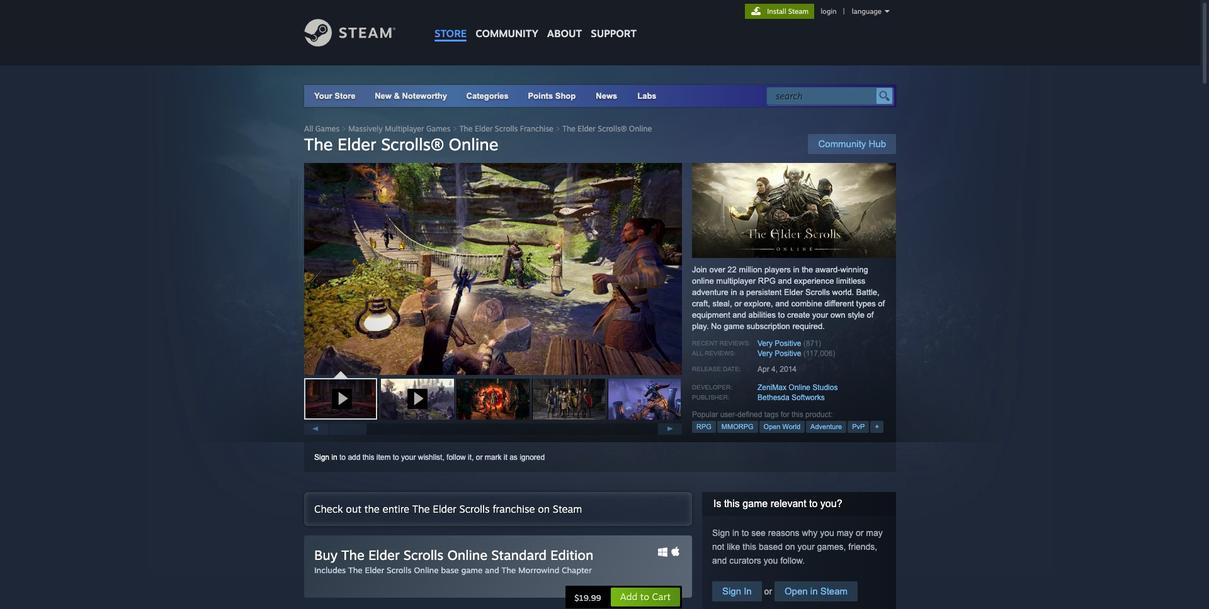 Task type: vqa. For each thing, say whether or not it's contained in the screenshot.
1,892 RESULTS MATCH YOUR SEARCH. 106 TITLES HAVE BEEN EXCLUDED BASED ON YOUR PREFERENCES. HOWEVER, NONE OF THESE TITLES WOULD APPEAR ON THE FIRST PAGE OF RESULTS.
no



Task type: locate. For each thing, give the bounding box(es) containing it.
you up the games,
[[820, 528, 834, 538]]

game right no
[[724, 322, 744, 331]]

categories link
[[466, 91, 509, 101]]

0 vertical spatial scrolls®
[[598, 124, 627, 134]]

new
[[375, 91, 392, 101]]

this right the for
[[792, 411, 803, 419]]

0 vertical spatial sign
[[314, 453, 329, 462]]

0 vertical spatial game
[[724, 322, 744, 331]]

open in steam
[[785, 586, 848, 597]]

the down categories at the left top of page
[[459, 124, 473, 134]]

rpg inside the join over 22 million players in the award-winning online multiplayer rpg and experience limitless adventure in a persistent elder scrolls world. battle, craft, steal, or explore, and combine different types of equipment and abilities to create your own style of play. no game subscription required.
[[758, 276, 776, 286]]

in left add
[[331, 453, 337, 462]]

games down your
[[315, 124, 340, 134]]

on inside check out the entire the elder scrolls franchise on steam link
[[538, 503, 550, 516]]

sign in link
[[314, 453, 337, 462]]

elder right entire on the left of page
[[433, 503, 456, 516]]

and down players
[[778, 276, 792, 286]]

or down a
[[734, 299, 742, 309]]

steam down the games,
[[820, 586, 848, 597]]

1 vertical spatial scrolls®
[[381, 134, 444, 154]]

or up friends,
[[856, 528, 864, 538]]

and down standard
[[485, 566, 499, 576]]

or
[[734, 299, 742, 309], [476, 453, 483, 462], [856, 528, 864, 538], [762, 587, 775, 597]]

may up the games,
[[837, 528, 853, 538]]

all games > massively multiplayer games > the elder scrolls franchise > the elder scrolls® online
[[304, 124, 652, 134]]

follow
[[447, 453, 466, 462]]

open inside open world link
[[764, 423, 781, 431]]

1 horizontal spatial may
[[866, 528, 883, 538]]

release
[[692, 366, 721, 373]]

new & noteworthy link
[[375, 91, 447, 101]]

and up create
[[775, 299, 789, 309]]

3 > from the left
[[556, 124, 560, 134]]

the up experience
[[802, 265, 813, 275]]

of down types
[[867, 310, 874, 320]]

very positive (871)
[[758, 339, 821, 348]]

very
[[758, 339, 773, 348], [758, 350, 773, 358]]

hub
[[869, 139, 886, 149]]

2 vertical spatial game
[[461, 566, 483, 576]]

base
[[441, 566, 459, 576]]

game inside the join over 22 million players in the award-winning online multiplayer rpg and experience limitless adventure in a persistent elder scrolls world. battle, craft, steal, or explore, and combine different types of equipment and abilities to create your own style of play. no game subscription required.
[[724, 322, 744, 331]]

> right franchise
[[556, 124, 560, 134]]

games right multiplayer
[[426, 124, 451, 134]]

reviews: up all reviews:
[[720, 340, 750, 347]]

0 horizontal spatial on
[[538, 503, 550, 516]]

the elder scrolls® online link
[[562, 124, 652, 134]]

may
[[837, 528, 853, 538], [866, 528, 883, 538]]

and down explore,
[[733, 310, 746, 320]]

defined
[[737, 411, 762, 419]]

0 horizontal spatial you
[[764, 556, 778, 566]]

you?
[[821, 499, 842, 509]]

game up see on the bottom
[[743, 499, 768, 509]]

and down not
[[712, 556, 727, 566]]

very up apr
[[758, 350, 773, 358]]

add to cart link
[[610, 588, 681, 608]]

own
[[830, 310, 846, 320]]

0 vertical spatial on
[[538, 503, 550, 516]]

game right base
[[461, 566, 483, 576]]

0 vertical spatial reviews:
[[720, 340, 750, 347]]

the down standard
[[502, 566, 516, 576]]

1 horizontal spatial >
[[453, 124, 457, 134]]

community link
[[471, 0, 543, 46]]

your down why
[[798, 542, 815, 552]]

2 horizontal spatial >
[[556, 124, 560, 134]]

apr 4, 2014
[[758, 365, 797, 374]]

2014
[[780, 365, 797, 374]]

sign inside sign in to see reasons why you may or may not like this based on your games, friends, and curators you follow.
[[712, 528, 730, 538]]

1 vertical spatial very
[[758, 350, 773, 358]]

very down subscription
[[758, 339, 773, 348]]

positive down 'very positive (871)'
[[775, 350, 801, 358]]

link to the steam homepage image
[[304, 19, 415, 47]]

scrolls® down multiplayer
[[381, 134, 444, 154]]

0 horizontal spatial of
[[867, 310, 874, 320]]

4,
[[771, 365, 778, 374]]

all games link
[[304, 124, 340, 134]]

the inside the join over 22 million players in the award-winning online multiplayer rpg and experience limitless adventure in a persistent elder scrolls world. battle, craft, steal, or explore, and combine different types of equipment and abilities to create your own style of play. no game subscription required.
[[802, 265, 813, 275]]

1 horizontal spatial you
[[820, 528, 834, 538]]

mmorpg
[[722, 423, 754, 431]]

abilities
[[749, 310, 776, 320]]

players
[[764, 265, 791, 275]]

0 vertical spatial rpg
[[758, 276, 776, 286]]

in
[[744, 586, 752, 597]]

for
[[781, 411, 790, 419]]

> right multiplayer
[[453, 124, 457, 134]]

reasons
[[768, 528, 800, 538]]

1 vertical spatial open
[[785, 586, 808, 597]]

1 vertical spatial reviews:
[[705, 350, 736, 357]]

or right the it,
[[476, 453, 483, 462]]

elder right the includes
[[365, 566, 384, 576]]

and
[[778, 276, 792, 286], [775, 299, 789, 309], [733, 310, 746, 320], [712, 556, 727, 566], [485, 566, 499, 576]]

on right franchise
[[538, 503, 550, 516]]

1 vertical spatial sign
[[712, 528, 730, 538]]

sign for sign in to add this item to your wishlist, follow it, or mark it as ignored
[[314, 453, 329, 462]]

noteworthy
[[402, 91, 447, 101]]

1 horizontal spatial open
[[785, 586, 808, 597]]

on inside sign in to see reasons why you may or may not like this based on your games, friends, and curators you follow.
[[785, 542, 795, 552]]

this up curators
[[743, 542, 756, 552]]

online down all games > massively multiplayer games > the elder scrolls franchise > the elder scrolls® online
[[449, 134, 498, 154]]

account menu navigation
[[745, 4, 896, 19]]

different
[[825, 299, 854, 309]]

million
[[739, 265, 762, 275]]

the right franchise
[[562, 124, 576, 134]]

1 > from the left
[[342, 124, 346, 134]]

0 vertical spatial steam
[[788, 7, 809, 16]]

install steam
[[767, 7, 809, 16]]

cart
[[652, 591, 671, 603]]

1 horizontal spatial of
[[878, 299, 885, 309]]

sign in
[[722, 586, 752, 597]]

1 horizontal spatial games
[[426, 124, 451, 134]]

2 positive from the top
[[775, 350, 801, 358]]

shop
[[555, 91, 576, 101]]

1 positive from the top
[[775, 339, 801, 348]]

open down follow.
[[785, 586, 808, 597]]

games
[[315, 124, 340, 134], [426, 124, 451, 134]]

1 vertical spatial all
[[692, 350, 703, 357]]

date:
[[723, 366, 741, 373]]

steam inside account menu navigation
[[788, 7, 809, 16]]

1 horizontal spatial steam
[[788, 7, 809, 16]]

check out the entire the elder scrolls franchise on steam
[[314, 503, 582, 516]]

see
[[751, 528, 766, 538]]

your left wishlist,
[[401, 453, 416, 462]]

based
[[759, 542, 783, 552]]

0 horizontal spatial all
[[304, 124, 313, 134]]

elder down massively
[[338, 134, 376, 154]]

in down sign in to see reasons why you may or may not like this based on your games, friends, and curators you follow. on the right bottom of the page
[[810, 586, 818, 597]]

1 vertical spatial steam
[[553, 503, 582, 516]]

out
[[346, 503, 361, 516]]

of
[[878, 299, 885, 309], [867, 310, 874, 320]]

includes
[[314, 566, 346, 576]]

1 horizontal spatial all
[[692, 350, 703, 357]]

zenimax
[[758, 384, 787, 392]]

steam right install on the top
[[788, 7, 809, 16]]

2 vertical spatial sign
[[722, 586, 741, 597]]

new & noteworthy
[[375, 91, 447, 101]]

1 games from the left
[[315, 124, 340, 134]]

1 very from the top
[[758, 339, 773, 348]]

online up bethesda softworks
[[789, 384, 811, 392]]

1 horizontal spatial rpg
[[758, 276, 776, 286]]

rpg down popular
[[697, 423, 712, 431]]

combine
[[791, 299, 822, 309]]

positive up very positive (117,006)
[[775, 339, 801, 348]]

in inside sign in to see reasons why you may or may not like this based on your games, friends, and curators you follow.
[[732, 528, 739, 538]]

community hub link
[[808, 134, 896, 154]]

1 vertical spatial rpg
[[697, 423, 712, 431]]

to
[[778, 310, 785, 320], [339, 453, 346, 462], [393, 453, 399, 462], [809, 499, 818, 509], [742, 528, 749, 538], [640, 591, 649, 603]]

1 horizontal spatial scrolls®
[[598, 124, 627, 134]]

your
[[812, 310, 828, 320], [401, 453, 416, 462], [798, 542, 815, 552]]

steam up 'edition'
[[553, 503, 582, 516]]

login link
[[818, 7, 839, 16]]

buy
[[314, 547, 338, 564]]

adventure
[[692, 288, 729, 297]]

elder down categories at the left top of page
[[475, 124, 493, 134]]

2 games from the left
[[426, 124, 451, 134]]

0 vertical spatial your
[[812, 310, 828, 320]]

edition
[[550, 547, 594, 564]]

0 vertical spatial of
[[878, 299, 885, 309]]

join
[[692, 265, 707, 275]]

adventure
[[811, 423, 842, 431]]

the
[[459, 124, 473, 134], [562, 124, 576, 134], [304, 134, 333, 154], [412, 503, 430, 516], [341, 547, 365, 564], [348, 566, 363, 576], [502, 566, 516, 576]]

global menu navigation
[[430, 0, 641, 46]]

in up like
[[732, 528, 739, 538]]

2 vertical spatial your
[[798, 542, 815, 552]]

to left see on the bottom
[[742, 528, 749, 538]]

the right "out"
[[364, 503, 380, 516]]

sign left add
[[314, 453, 329, 462]]

of right types
[[878, 299, 885, 309]]

is this game relevant to you?
[[714, 499, 842, 509]]

2 horizontal spatial steam
[[820, 586, 848, 597]]

may up friends,
[[866, 528, 883, 538]]

+
[[875, 423, 879, 431]]

0 horizontal spatial >
[[342, 124, 346, 134]]

games,
[[817, 542, 846, 552]]

(871)
[[803, 339, 821, 348]]

you
[[820, 528, 834, 538], [764, 556, 778, 566]]

1 horizontal spatial on
[[785, 542, 795, 552]]

2 very from the top
[[758, 350, 773, 358]]

elder inside the join over 22 million players in the award-winning online multiplayer rpg and experience limitless adventure in a persistent elder scrolls world. battle, craft, steal, or explore, and combine different types of equipment and abilities to create your own style of play. no game subscription required.
[[784, 288, 803, 297]]

0 horizontal spatial scrolls®
[[381, 134, 444, 154]]

elder
[[475, 124, 493, 134], [578, 124, 596, 134], [338, 134, 376, 154], [784, 288, 803, 297], [433, 503, 456, 516], [368, 547, 400, 564], [365, 566, 384, 576]]

explore,
[[744, 299, 773, 309]]

you down based
[[764, 556, 778, 566]]

open for open world
[[764, 423, 781, 431]]

sign up not
[[712, 528, 730, 538]]

1 may from the left
[[837, 528, 853, 538]]

language
[[852, 7, 882, 16]]

on up follow.
[[785, 542, 795, 552]]

scrolls® down news link
[[598, 124, 627, 134]]

1 vertical spatial you
[[764, 556, 778, 566]]

>
[[342, 124, 346, 134], [453, 124, 457, 134], [556, 124, 560, 134]]

or right in
[[762, 587, 775, 597]]

to left create
[[778, 310, 785, 320]]

or inside sign in to see reasons why you may or may not like this based on your games, friends, and curators you follow.
[[856, 528, 864, 538]]

0 horizontal spatial open
[[764, 423, 781, 431]]

online
[[692, 276, 714, 286]]

rpg up persistent
[[758, 276, 776, 286]]

0 vertical spatial the
[[802, 265, 813, 275]]

elder down news link
[[578, 124, 596, 134]]

open down tags
[[764, 423, 781, 431]]

the elder scrolls franchise link
[[459, 124, 553, 134]]

0 horizontal spatial the
[[364, 503, 380, 516]]

to inside sign in to see reasons why you may or may not like this based on your games, friends, and curators you follow.
[[742, 528, 749, 538]]

0 vertical spatial very
[[758, 339, 773, 348]]

winning
[[840, 265, 868, 275]]

0 vertical spatial all
[[304, 124, 313, 134]]

game inside "buy the elder scrolls online standard edition includes the elder scrolls online base game and the morrowind chapter"
[[461, 566, 483, 576]]

1 vertical spatial game
[[743, 499, 768, 509]]

apr
[[758, 365, 769, 374]]

reviews: down recent reviews:
[[705, 350, 736, 357]]

0 vertical spatial positive
[[775, 339, 801, 348]]

open inside the open in steam link
[[785, 586, 808, 597]]

> left massively
[[342, 124, 346, 134]]

friends,
[[849, 542, 877, 552]]

store
[[335, 91, 356, 101]]

0 horizontal spatial games
[[315, 124, 340, 134]]

bethesda softworks link
[[758, 394, 825, 402]]

reviews: for very positive (117,006)
[[705, 350, 736, 357]]

1 horizontal spatial the
[[802, 265, 813, 275]]

elder down entire on the left of page
[[368, 547, 400, 564]]

entire
[[383, 503, 409, 516]]

1 vertical spatial on
[[785, 542, 795, 552]]

sign left in
[[722, 586, 741, 597]]

open
[[764, 423, 781, 431], [785, 586, 808, 597]]

the
[[802, 265, 813, 275], [364, 503, 380, 516]]

elder up combine
[[784, 288, 803, 297]]

1 vertical spatial positive
[[775, 350, 801, 358]]

0 horizontal spatial may
[[837, 528, 853, 538]]

sign
[[314, 453, 329, 462], [712, 528, 730, 538], [722, 586, 741, 597]]

experience
[[794, 276, 834, 286]]

0 vertical spatial you
[[820, 528, 834, 538]]

open in steam link
[[775, 582, 858, 602]]

in for open in steam
[[810, 586, 818, 597]]

adventure link
[[806, 421, 847, 433]]

2 may from the left
[[866, 528, 883, 538]]

your up required.
[[812, 310, 828, 320]]

None search field
[[766, 87, 894, 105]]

0 vertical spatial open
[[764, 423, 781, 431]]

2 > from the left
[[453, 124, 457, 134]]

positive for (871)
[[775, 339, 801, 348]]

$19.99
[[574, 593, 601, 603]]



Task type: describe. For each thing, give the bounding box(es) containing it.
community
[[476, 27, 538, 40]]

add
[[620, 591, 638, 603]]

labs link
[[627, 85, 667, 107]]

very for very positive (871)
[[758, 339, 773, 348]]

and inside sign in to see reasons why you may or may not like this based on your games, friends, and curators you follow.
[[712, 556, 727, 566]]

add to cart
[[620, 591, 671, 603]]

check out the entire the elder scrolls franchise on steam link
[[304, 492, 692, 526]]

is
[[714, 499, 721, 509]]

0 horizontal spatial rpg
[[697, 423, 712, 431]]

your inside the join over 22 million players in the award-winning online multiplayer rpg and experience limitless adventure in a persistent elder scrolls world. battle, craft, steal, or explore, and combine different types of equipment and abilities to create your own style of play. no game subscription required.
[[812, 310, 828, 320]]

battle,
[[856, 288, 880, 297]]

why
[[802, 528, 818, 538]]

categories
[[466, 91, 509, 101]]

curators
[[729, 556, 761, 566]]

online down labs
[[629, 124, 652, 134]]

persistent
[[746, 288, 782, 297]]

login | language
[[821, 7, 882, 16]]

subscription
[[747, 322, 790, 331]]

the down all games link
[[304, 134, 333, 154]]

check
[[314, 503, 343, 516]]

in left a
[[731, 288, 737, 297]]

it
[[504, 453, 507, 462]]

steal,
[[713, 299, 732, 309]]

sign in to see reasons why you may or may not like this based on your games, friends, and curators you follow.
[[712, 528, 883, 566]]

login
[[821, 7, 837, 16]]

massively multiplayer games link
[[348, 124, 451, 134]]

open for open in steam
[[785, 586, 808, 597]]

release date:
[[692, 366, 741, 373]]

massively
[[348, 124, 383, 134]]

0 horizontal spatial steam
[[553, 503, 582, 516]]

online up base
[[447, 547, 488, 564]]

bethesda softworks
[[758, 394, 825, 402]]

positive for (117,006)
[[775, 350, 801, 358]]

franchise
[[493, 503, 535, 516]]

as
[[510, 453, 518, 462]]

to right item
[[393, 453, 399, 462]]

points shop
[[528, 91, 576, 101]]

world
[[783, 423, 801, 431]]

multiplayer
[[716, 276, 756, 286]]

very for very positive (117,006)
[[758, 350, 773, 358]]

the right entire on the left of page
[[412, 503, 430, 516]]

very positive (117,006)
[[758, 350, 835, 358]]

popular user-defined tags for this product:
[[692, 411, 833, 419]]

item
[[376, 453, 391, 462]]

scrolls inside the join over 22 million players in the award-winning online multiplayer rpg and experience limitless adventure in a persistent elder scrolls world. battle, craft, steal, or explore, and combine different types of equipment and abilities to create your own style of play. no game subscription required.
[[805, 288, 830, 297]]

1 vertical spatial the
[[364, 503, 380, 516]]

to left "you?"
[[809, 499, 818, 509]]

&
[[394, 91, 400, 101]]

popular
[[692, 411, 718, 419]]

limitless
[[836, 276, 866, 286]]

like
[[727, 542, 740, 552]]

join over 22 million players in the award-winning online multiplayer rpg and experience limitless adventure in a persistent elder scrolls world. battle, craft, steal, or explore, and combine different types of equipment and abilities to create your own style of play. no game subscription required.
[[692, 265, 885, 331]]

store
[[435, 27, 467, 40]]

not
[[712, 542, 725, 552]]

your inside sign in to see reasons why you may or may not like this based on your games, friends, and curators you follow.
[[798, 542, 815, 552]]

mark
[[485, 453, 502, 462]]

points shop link
[[518, 85, 586, 107]]

equipment
[[692, 310, 730, 320]]

online left base
[[414, 566, 439, 576]]

22
[[728, 265, 737, 275]]

publisher:
[[692, 394, 730, 401]]

in right players
[[793, 265, 800, 275]]

types
[[856, 299, 876, 309]]

pvp link
[[848, 421, 869, 433]]

all for all reviews:
[[692, 350, 703, 357]]

the right the includes
[[348, 566, 363, 576]]

reviews: for very positive (871)
[[720, 340, 750, 347]]

this right add
[[363, 453, 374, 462]]

this inside sign in to see reasons why you may or may not like this based on your games, friends, and curators you follow.
[[743, 542, 756, 552]]

or inside the join over 22 million players in the award-winning online multiplayer rpg and experience limitless adventure in a persistent elder scrolls world. battle, craft, steal, or explore, and combine different types of equipment and abilities to create your own style of play. no game subscription required.
[[734, 299, 742, 309]]

all for all games > massively multiplayer games > the elder scrolls franchise > the elder scrolls® online
[[304, 124, 313, 134]]

1 vertical spatial of
[[867, 310, 874, 320]]

about
[[547, 27, 582, 40]]

it,
[[468, 453, 474, 462]]

buy the elder scrolls online standard edition includes the elder scrolls online base game and the morrowind chapter
[[314, 547, 594, 576]]

2 vertical spatial steam
[[820, 586, 848, 597]]

this right the is
[[724, 499, 740, 509]]

install
[[767, 7, 786, 16]]

store link
[[430, 0, 471, 46]]

sign in to add this item to your wishlist, follow it, or mark it as ignored
[[314, 453, 545, 462]]

over
[[709, 265, 725, 275]]

to left add
[[339, 453, 346, 462]]

award-
[[815, 265, 840, 275]]

and inside "buy the elder scrolls online standard edition includes the elder scrolls online base game and the morrowind chapter"
[[485, 566, 499, 576]]

about link
[[543, 0, 587, 43]]

bethesda
[[758, 394, 790, 402]]

user-
[[720, 411, 738, 419]]

craft,
[[692, 299, 710, 309]]

standard
[[491, 547, 547, 564]]

a
[[739, 288, 744, 297]]

to inside the join over 22 million players in the award-winning online multiplayer rpg and experience limitless adventure in a persistent elder scrolls world. battle, craft, steal, or explore, and combine different types of equipment and abilities to create your own style of play. no game subscription required.
[[778, 310, 785, 320]]

chapter
[[562, 566, 592, 576]]

the elder scrolls® online
[[304, 134, 498, 154]]

to right add
[[640, 591, 649, 603]]

the right buy at left
[[341, 547, 365, 564]]

news link
[[586, 85, 627, 107]]

required.
[[793, 322, 825, 331]]

all reviews:
[[692, 350, 736, 357]]

support
[[591, 27, 637, 40]]

sign in link
[[712, 582, 762, 602]]

add
[[348, 453, 360, 462]]

wishlist,
[[418, 453, 444, 462]]

create
[[787, 310, 810, 320]]

1 vertical spatial your
[[401, 453, 416, 462]]

developer:
[[692, 384, 732, 391]]

in for sign in to add this item to your wishlist, follow it, or mark it as ignored
[[331, 453, 337, 462]]

open world link
[[759, 421, 805, 433]]

sign for sign in
[[722, 586, 741, 597]]

zenimax online studios
[[758, 384, 838, 392]]

points
[[528, 91, 553, 101]]

in for sign in to see reasons why you may or may not like this based on your games, friends, and curators you follow.
[[732, 528, 739, 538]]

sign for sign in to see reasons why you may or may not like this based on your games, friends, and curators you follow.
[[712, 528, 730, 538]]

search search field
[[776, 88, 874, 105]]

community hub
[[818, 139, 886, 149]]



